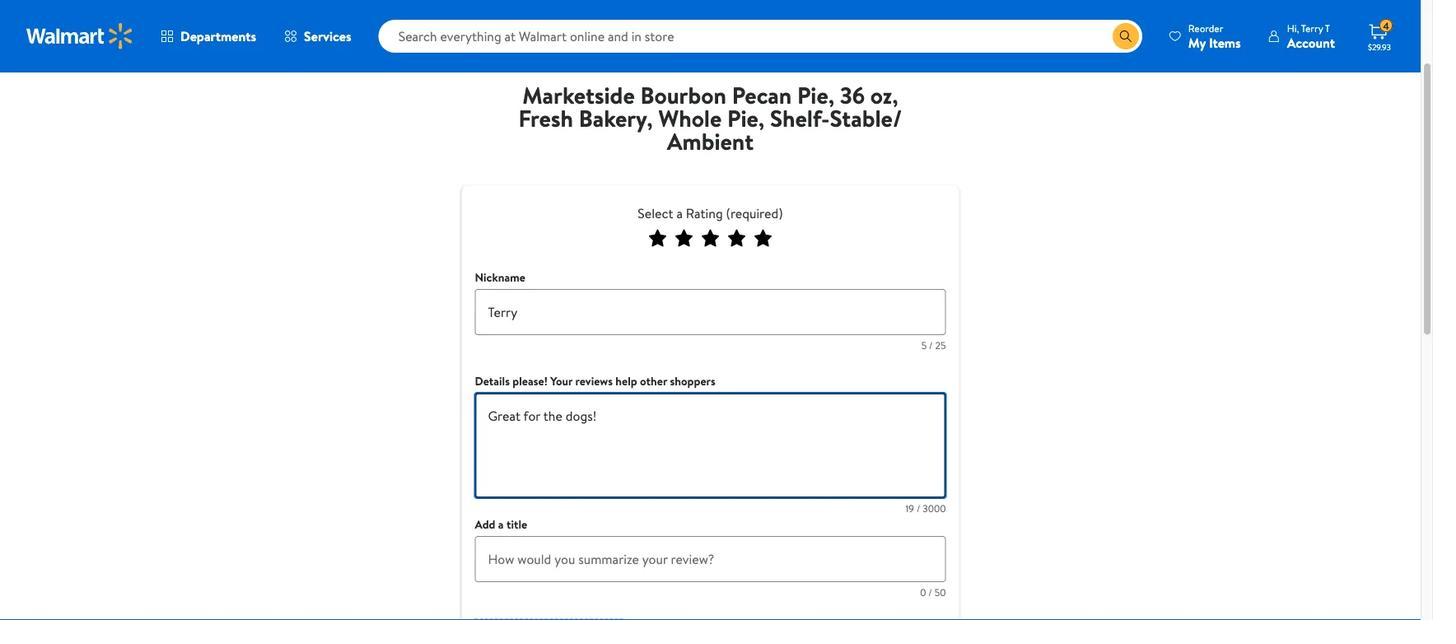 Task type: vqa. For each thing, say whether or not it's contained in the screenshot.
rightmost SANTEE
no



Task type: describe. For each thing, give the bounding box(es) containing it.
reviews
[[576, 373, 613, 389]]

title
[[507, 517, 527, 533]]

3000
[[923, 501, 946, 515]]

rating
[[686, 204, 723, 222]]

$29.93
[[1369, 41, 1392, 52]]

reorder
[[1189, 21, 1224, 35]]

details please! your reviews help other shoppers
[[475, 373, 716, 389]]

account
[[1288, 33, 1336, 51]]

a for select
[[677, 204, 683, 222]]

hi, terry t account
[[1288, 21, 1336, 51]]

services button
[[270, 16, 366, 56]]

/ for your
[[917, 501, 921, 515]]

search icon image
[[1120, 30, 1133, 43]]

fresh
[[519, 102, 573, 134]]

your
[[551, 373, 573, 389]]

25
[[936, 338, 946, 352]]

a for add
[[498, 517, 504, 533]]

hi,
[[1288, 21, 1300, 35]]

shelf-
[[770, 102, 830, 134]]

select a rating (required)
[[638, 204, 783, 222]]

Details please! Your reviews help other shoppers text field
[[475, 393, 946, 499]]

4
[[1384, 19, 1390, 33]]

bourbon
[[641, 79, 727, 111]]

pecan
[[732, 79, 792, 111]]

marketside
[[523, 79, 635, 111]]

bakery,
[[579, 102, 653, 134]]

50
[[935, 585, 946, 599]]

help
[[616, 373, 638, 389]]

nickname
[[475, 269, 526, 286]]

clear search field text image
[[1093, 30, 1106, 43]]

0
[[921, 585, 926, 599]]

oz,
[[871, 79, 899, 111]]

0 vertical spatial /
[[930, 338, 933, 352]]

0 / 50
[[921, 585, 946, 599]]



Task type: locate. For each thing, give the bounding box(es) containing it.
walmart image
[[26, 23, 133, 49]]

write a review for marketside bourbon pecan pie, 36 oz, fresh bakery, whole pie, shelf-stable/ ambient element
[[500, 79, 922, 166]]

1 horizontal spatial pie,
[[798, 79, 835, 111]]

my
[[1189, 33, 1206, 51]]

a
[[677, 204, 683, 222], [498, 517, 504, 533]]

0 vertical spatial a
[[677, 204, 683, 222]]

0 horizontal spatial a
[[498, 517, 504, 533]]

ambient
[[667, 125, 754, 157]]

please!
[[513, 373, 548, 389]]

departments button
[[147, 16, 270, 56]]

5 / 25
[[922, 338, 946, 352]]

Nickname text field
[[475, 289, 946, 335]]

marketside bourbon pecan pie, 36 oz, fresh bakery, whole pie, shelf-stable/ ambient
[[519, 79, 903, 157]]

2 vertical spatial /
[[929, 585, 933, 599]]

pie, left shelf-
[[728, 102, 765, 134]]

0 horizontal spatial pie,
[[728, 102, 765, 134]]

items
[[1210, 33, 1242, 51]]

departments
[[180, 27, 256, 45]]

Add a title text field
[[475, 536, 946, 583]]

5
[[922, 338, 927, 352]]

/
[[930, 338, 933, 352], [917, 501, 921, 515], [929, 585, 933, 599]]

shoppers
[[670, 373, 716, 389]]

19
[[906, 501, 915, 515]]

details
[[475, 373, 510, 389]]

1 vertical spatial a
[[498, 517, 504, 533]]

/ for title
[[929, 585, 933, 599]]

terry
[[1302, 21, 1324, 35]]

services
[[304, 27, 352, 45]]

19 / 3000
[[906, 501, 946, 515]]

other
[[640, 373, 668, 389]]

1 horizontal spatial a
[[677, 204, 683, 222]]

pie,
[[798, 79, 835, 111], [728, 102, 765, 134]]

Search search field
[[379, 20, 1143, 53]]

whole
[[659, 102, 722, 134]]

36
[[840, 79, 865, 111]]

/ right 0
[[929, 585, 933, 599]]

t
[[1326, 21, 1331, 35]]

add a title
[[475, 517, 527, 533]]

reorder my items
[[1189, 21, 1242, 51]]

/ right 19
[[917, 501, 921, 515]]

a right select
[[677, 204, 683, 222]]

pie, left 36
[[798, 79, 835, 111]]

a right 'add'
[[498, 517, 504, 533]]

/ right 5
[[930, 338, 933, 352]]

stable/
[[830, 102, 903, 134]]

add
[[475, 517, 496, 533]]

1 vertical spatial /
[[917, 501, 921, 515]]

(required)
[[726, 204, 783, 222]]

Walmart Site-Wide search field
[[379, 20, 1143, 53]]

select
[[638, 204, 674, 222]]



